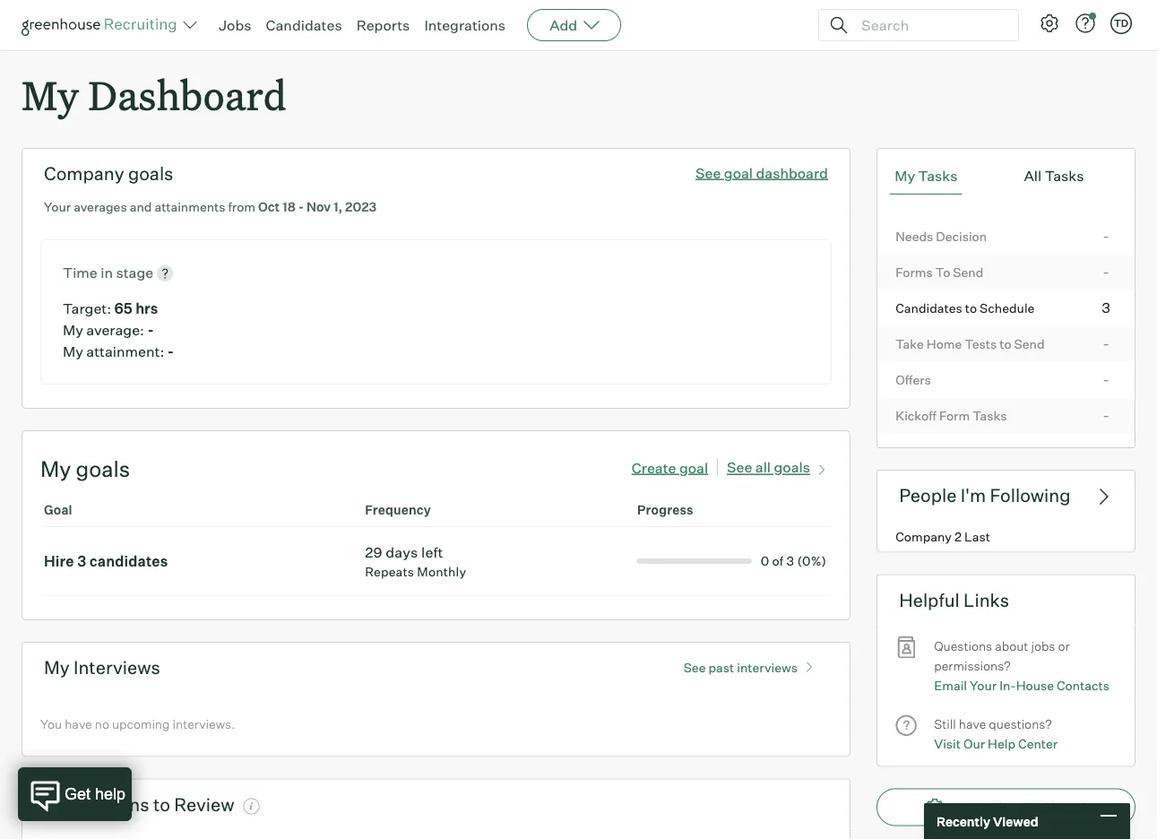 Task type: describe. For each thing, give the bounding box(es) containing it.
29
[[365, 544, 383, 562]]

applications to review
[[44, 794, 235, 816]]

help
[[989, 736, 1016, 752]]

all tasks button
[[1020, 158, 1089, 195]]

permissions?
[[935, 658, 1011, 674]]

see all goals link
[[727, 455, 832, 477]]

2023
[[345, 199, 377, 215]]

reports
[[357, 16, 410, 34]]

take home tests to send
[[896, 336, 1045, 352]]

offers
[[896, 372, 932, 388]]

all tasks
[[1025, 167, 1085, 185]]

or
[[1059, 638, 1071, 654]]

your averages and attainments from oct 18 - nov 1, 2023
[[44, 199, 377, 215]]

company goals
[[44, 163, 174, 185]]

1 horizontal spatial tasks
[[973, 408, 1008, 424]]

time in
[[63, 264, 116, 282]]

jobs
[[1032, 638, 1056, 654]]

hire
[[44, 553, 74, 571]]

see all goals
[[727, 459, 811, 477]]

(0%)
[[798, 554, 827, 569]]

people i'm following
[[900, 485, 1071, 507]]

td button
[[1108, 9, 1136, 38]]

goal for create
[[680, 459, 709, 477]]

tasks for my tasks
[[919, 167, 958, 185]]

my for goals
[[40, 456, 71, 483]]

0
[[761, 554, 770, 569]]

company 2 last link
[[878, 520, 1136, 552]]

from
[[228, 199, 256, 215]]

viewed
[[994, 814, 1039, 829]]

add
[[550, 16, 578, 34]]

td
[[1115, 17, 1129, 29]]

visit
[[935, 736, 961, 752]]

interviews.
[[173, 717, 235, 733]]

candidates to schedule
[[896, 300, 1035, 316]]

to
[[936, 264, 951, 280]]

oct
[[258, 199, 280, 215]]

our
[[964, 736, 986, 752]]

review
[[174, 794, 235, 816]]

no
[[95, 717, 109, 733]]

schedule
[[980, 300, 1035, 316]]

of
[[773, 554, 784, 569]]

create goal link
[[632, 459, 727, 477]]

frequency
[[365, 502, 431, 518]]

email your in-house contacts link
[[935, 676, 1110, 697]]

see goal dashboard
[[696, 164, 829, 182]]

2
[[955, 529, 962, 545]]

see for company goals
[[696, 164, 721, 182]]

18
[[283, 199, 296, 215]]

0 horizontal spatial your
[[44, 199, 71, 215]]

2 horizontal spatial to
[[1000, 336, 1012, 352]]

center
[[1019, 736, 1059, 752]]

personalize
[[952, 800, 1020, 815]]

forms
[[896, 264, 933, 280]]

greenhouse recruiting image
[[22, 14, 183, 36]]

form
[[940, 408, 971, 424]]

hrs
[[136, 300, 158, 318]]

see goal dashboard link
[[696, 164, 829, 182]]

past
[[709, 660, 735, 676]]

my interviews
[[44, 657, 160, 679]]

recently viewed
[[937, 814, 1039, 829]]

integrations
[[425, 16, 506, 34]]

see past interviews link
[[675, 652, 829, 676]]

candidates for candidates to schedule
[[896, 300, 963, 316]]

nov
[[307, 199, 331, 215]]

attainments
[[155, 199, 226, 215]]

needs
[[896, 228, 934, 244]]

tasks for all tasks
[[1046, 167, 1085, 185]]

have for questions?
[[960, 716, 987, 732]]

65
[[114, 300, 133, 318]]

0 horizontal spatial send
[[954, 264, 984, 280]]

create goal
[[632, 459, 709, 477]]

questions?
[[990, 716, 1053, 732]]

2 horizontal spatial 3
[[1103, 298, 1111, 316]]

see for my interviews
[[684, 660, 706, 676]]

forms to send
[[896, 264, 984, 280]]

links
[[964, 589, 1010, 611]]

email
[[935, 678, 968, 694]]

upcoming
[[112, 717, 170, 733]]

have for no
[[65, 717, 92, 733]]

company for company 2 last
[[896, 529, 953, 545]]

reports link
[[357, 16, 410, 34]]

target:
[[63, 300, 111, 318]]

left
[[422, 544, 444, 562]]

i'm
[[961, 485, 987, 507]]

helpful
[[900, 589, 960, 611]]

create
[[632, 459, 677, 477]]



Task type: locate. For each thing, give the bounding box(es) containing it.
to left review
[[153, 794, 170, 816]]

dashboard inside "link"
[[1022, 800, 1087, 815]]

1 horizontal spatial send
[[1015, 336, 1045, 352]]

candidates
[[90, 553, 168, 571]]

stage
[[116, 264, 154, 282]]

dashboard
[[88, 68, 287, 121], [1022, 800, 1087, 815]]

see left past
[[684, 660, 706, 676]]

0 vertical spatial candidates
[[266, 16, 342, 34]]

goal left the dashboard
[[725, 164, 753, 182]]

company up averages
[[44, 163, 124, 185]]

1 vertical spatial candidates
[[896, 300, 963, 316]]

company for company goals
[[44, 163, 124, 185]]

goal
[[725, 164, 753, 182], [680, 459, 709, 477]]

tests
[[965, 336, 998, 352]]

0 horizontal spatial to
[[153, 794, 170, 816]]

my dashboard
[[22, 68, 287, 121]]

jobs
[[219, 16, 252, 34]]

my tasks button
[[891, 158, 963, 195]]

0 horizontal spatial goal
[[680, 459, 709, 477]]

repeats
[[365, 564, 415, 580]]

in-
[[1000, 678, 1017, 694]]

my goals
[[40, 456, 130, 483]]

1 horizontal spatial 3
[[787, 554, 795, 569]]

your inside questions about jobs or permissions? email your in-house contacts
[[970, 678, 998, 694]]

to right tests
[[1000, 336, 1012, 352]]

your
[[44, 199, 71, 215], [970, 678, 998, 694]]

0 of 3 (0%)
[[761, 554, 827, 569]]

in
[[101, 264, 113, 282]]

progress bar
[[638, 559, 752, 564]]

your down permissions?
[[970, 678, 998, 694]]

contacts
[[1057, 678, 1110, 694]]

house
[[1017, 678, 1055, 694]]

1 vertical spatial see
[[727, 459, 753, 477]]

interviews
[[74, 657, 160, 679]]

my for dashboard
[[22, 68, 79, 121]]

personalize dashboard
[[952, 800, 1087, 815]]

have inside the still have questions? visit our help center
[[960, 716, 987, 732]]

still
[[935, 716, 957, 732]]

people i'm following link
[[877, 470, 1136, 520]]

my
[[22, 68, 79, 121], [895, 167, 916, 185], [63, 321, 83, 339], [63, 343, 83, 361], [40, 456, 71, 483], [44, 657, 70, 679]]

see left the dashboard
[[696, 164, 721, 182]]

1 vertical spatial company
[[896, 529, 953, 545]]

1,
[[334, 199, 343, 215]]

tasks up needs decision
[[919, 167, 958, 185]]

0 horizontal spatial have
[[65, 717, 92, 733]]

averages
[[74, 199, 127, 215]]

send down schedule
[[1015, 336, 1045, 352]]

0 vertical spatial see
[[696, 164, 721, 182]]

1 vertical spatial send
[[1015, 336, 1045, 352]]

3
[[1103, 298, 1111, 316], [77, 553, 86, 571], [787, 554, 795, 569]]

add button
[[528, 9, 622, 41]]

1 horizontal spatial to
[[966, 300, 978, 316]]

people
[[900, 485, 957, 507]]

candidates down forms to send
[[896, 300, 963, 316]]

company
[[44, 163, 124, 185], [896, 529, 953, 545]]

see inside see past interviews link
[[684, 660, 706, 676]]

time
[[63, 264, 98, 282]]

you
[[40, 717, 62, 733]]

company left "2"
[[896, 529, 953, 545]]

1 vertical spatial your
[[970, 678, 998, 694]]

0 vertical spatial to
[[966, 300, 978, 316]]

my for interviews
[[44, 657, 70, 679]]

goals
[[128, 163, 174, 185], [76, 456, 130, 483], [775, 459, 811, 477]]

1 vertical spatial goal
[[680, 459, 709, 477]]

my inside my tasks button
[[895, 167, 916, 185]]

applications
[[44, 794, 149, 816]]

have left "no"
[[65, 717, 92, 733]]

0 vertical spatial your
[[44, 199, 71, 215]]

candidates link
[[266, 16, 342, 34]]

company 2 last
[[896, 529, 991, 545]]

integrations link
[[425, 16, 506, 34]]

0 vertical spatial dashboard
[[88, 68, 287, 121]]

visit our help center link
[[935, 735, 1059, 755]]

tasks right form
[[973, 408, 1008, 424]]

td button
[[1111, 13, 1133, 34]]

configure image
[[1040, 13, 1061, 34]]

goal right create
[[680, 459, 709, 477]]

have up our
[[960, 716, 987, 732]]

personalize dashboard link
[[877, 789, 1136, 826]]

take
[[896, 336, 925, 352]]

home
[[927, 336, 963, 352]]

tab list
[[891, 158, 1123, 195]]

helpful links
[[900, 589, 1010, 611]]

send right to
[[954, 264, 984, 280]]

my for tasks
[[895, 167, 916, 185]]

to up take home tests to send
[[966, 300, 978, 316]]

2 vertical spatial to
[[153, 794, 170, 816]]

0 horizontal spatial company
[[44, 163, 124, 185]]

kickoff form tasks
[[896, 408, 1008, 424]]

see left the all
[[727, 459, 753, 477]]

my tasks
[[895, 167, 958, 185]]

send
[[954, 264, 984, 280], [1015, 336, 1045, 352]]

0 horizontal spatial dashboard
[[88, 68, 287, 121]]

tasks right the all
[[1046, 167, 1085, 185]]

1 horizontal spatial have
[[960, 716, 987, 732]]

recently
[[937, 814, 991, 829]]

0 horizontal spatial tasks
[[919, 167, 958, 185]]

candidates
[[266, 16, 342, 34], [896, 300, 963, 316]]

1 horizontal spatial candidates
[[896, 300, 963, 316]]

your left averages
[[44, 199, 71, 215]]

see inside see all goals link
[[727, 459, 753, 477]]

needs decision
[[896, 228, 988, 244]]

target: 65 hrs my average: - my attainment: -
[[63, 300, 174, 361]]

dashboard for personalize dashboard
[[1022, 800, 1087, 815]]

1 horizontal spatial company
[[896, 529, 953, 545]]

to for review
[[153, 794, 170, 816]]

2 vertical spatial see
[[684, 660, 706, 676]]

company inside company 2 last link
[[896, 529, 953, 545]]

0 vertical spatial send
[[954, 264, 984, 280]]

attainment:
[[86, 343, 164, 361]]

questions
[[935, 638, 993, 654]]

tasks
[[919, 167, 958, 185], [1046, 167, 1085, 185], [973, 408, 1008, 424]]

see past interviews
[[684, 660, 798, 676]]

progress
[[638, 502, 694, 518]]

0 vertical spatial company
[[44, 163, 124, 185]]

goals for company goals
[[128, 163, 174, 185]]

hire 3 candidates
[[44, 553, 168, 571]]

jobs link
[[219, 16, 252, 34]]

1 horizontal spatial goal
[[725, 164, 753, 182]]

1 horizontal spatial dashboard
[[1022, 800, 1087, 815]]

Search text field
[[857, 12, 1003, 38]]

dashboard
[[757, 164, 829, 182]]

0 vertical spatial goal
[[725, 164, 753, 182]]

1 horizontal spatial your
[[970, 678, 998, 694]]

last
[[965, 529, 991, 545]]

dashboard down center
[[1022, 800, 1087, 815]]

candidates for candidates
[[266, 16, 342, 34]]

0 horizontal spatial candidates
[[266, 16, 342, 34]]

average:
[[86, 321, 144, 339]]

to for schedule
[[966, 300, 978, 316]]

dashboard for my dashboard
[[88, 68, 287, 121]]

have
[[960, 716, 987, 732], [65, 717, 92, 733]]

goal
[[44, 502, 72, 518]]

and
[[130, 199, 152, 215]]

questions about jobs or permissions? email your in-house contacts
[[935, 638, 1110, 694]]

1 vertical spatial to
[[1000, 336, 1012, 352]]

all
[[756, 459, 771, 477]]

tab list containing my tasks
[[891, 158, 1123, 195]]

goals for my goals
[[76, 456, 130, 483]]

2 horizontal spatial tasks
[[1046, 167, 1085, 185]]

29 days left repeats monthly
[[365, 544, 467, 580]]

0 horizontal spatial 3
[[77, 553, 86, 571]]

dashboard down jobs at left
[[88, 68, 287, 121]]

goal for see
[[725, 164, 753, 182]]

-
[[298, 199, 304, 215], [1104, 227, 1110, 245], [1104, 263, 1110, 280], [148, 321, 154, 339], [1104, 334, 1110, 352], [168, 343, 174, 361], [1104, 370, 1110, 388], [1104, 406, 1110, 424]]

1 vertical spatial dashboard
[[1022, 800, 1087, 815]]

candidates right jobs at left
[[266, 16, 342, 34]]



Task type: vqa. For each thing, say whether or not it's contained in the screenshot.
0 Of 3 (0%)
yes



